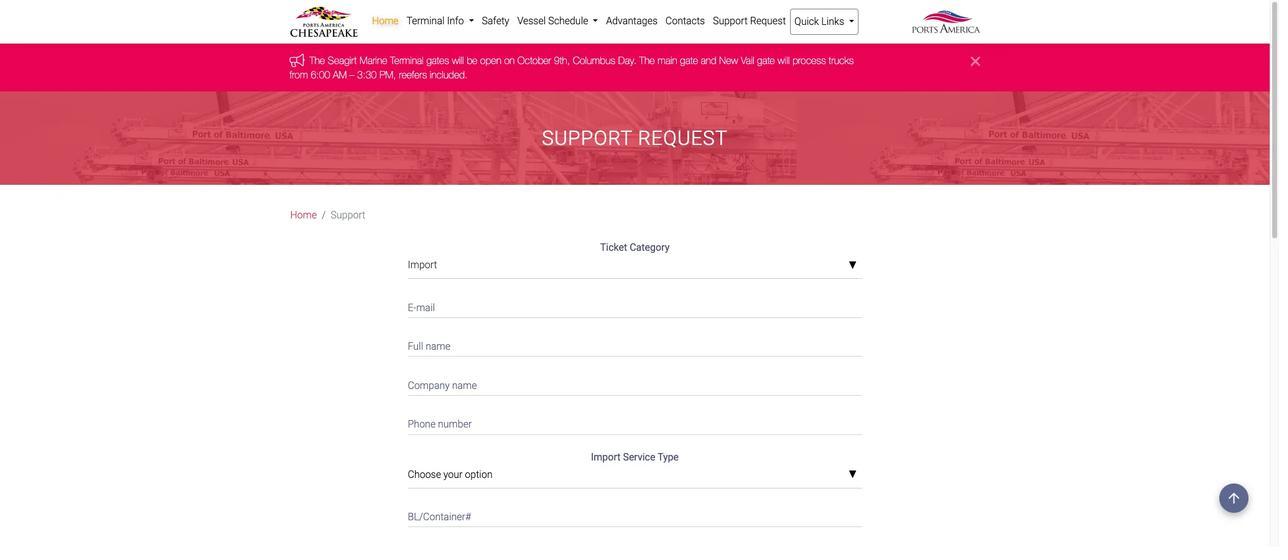 Task type: vqa. For each thing, say whether or not it's contained in the screenshot.
mail
yes



Task type: describe. For each thing, give the bounding box(es) containing it.
e-mail
[[408, 302, 435, 313]]

type
[[658, 451, 679, 463]]

terminal inside the seagirt marine terminal gates will be open on october 9th, columbus day. the main gate and new vail gate will process trucks from 6:00 am – 3:30 pm, reefers included.
[[390, 55, 424, 66]]

schedule
[[549, 15, 589, 27]]

from
[[290, 69, 308, 80]]

process
[[793, 55, 826, 66]]

terminal inside "link"
[[407, 15, 445, 27]]

support request link
[[709, 9, 790, 34]]

ticket category
[[601, 242, 670, 253]]

category
[[630, 242, 670, 253]]

advantages link
[[602, 9, 662, 34]]

1 vertical spatial home link
[[290, 208, 317, 223]]

2 horizontal spatial support
[[713, 15, 748, 27]]

go to top image
[[1220, 484, 1249, 513]]

0 vertical spatial support request
[[713, 15, 786, 27]]

1 horizontal spatial home
[[372, 15, 399, 27]]

day.
[[619, 55, 637, 66]]

the seagirt marine terminal gates will be open on october 9th, columbus day. the main gate and new vail gate will process trucks from 6:00 am – 3:30 pm, reefers included. alert
[[0, 44, 1271, 92]]

links
[[822, 16, 845, 27]]

quick links link
[[790, 9, 859, 35]]

quick
[[795, 16, 819, 27]]

name for full name
[[426, 341, 451, 352]]

quick links
[[795, 16, 847, 27]]

gates
[[427, 55, 449, 66]]

trucks
[[829, 55, 854, 66]]

on
[[504, 55, 515, 66]]

2 vertical spatial support
[[331, 209, 366, 221]]

main
[[658, 55, 678, 66]]

1 vertical spatial request
[[638, 126, 728, 150]]

Full name text field
[[408, 333, 862, 357]]

contacts
[[666, 15, 705, 27]]

1 gate from the left
[[680, 55, 698, 66]]

bl/container#
[[408, 511, 472, 523]]

vessel
[[518, 15, 546, 27]]

open
[[480, 55, 502, 66]]

Specify your issue text field
[[408, 542, 862, 547]]

–
[[350, 69, 355, 80]]

2 the from the left
[[640, 55, 655, 66]]

safety
[[482, 15, 510, 27]]

columbus
[[573, 55, 616, 66]]

advantages
[[606, 15, 658, 27]]

name for company name
[[452, 380, 477, 391]]



Task type: locate. For each thing, give the bounding box(es) containing it.
full
[[408, 341, 423, 352]]

pm,
[[380, 69, 396, 80]]

support
[[713, 15, 748, 27], [542, 126, 633, 150], [331, 209, 366, 221]]

import
[[408, 259, 437, 271], [591, 451, 621, 463]]

1 horizontal spatial will
[[778, 55, 790, 66]]

october
[[518, 55, 552, 66]]

am
[[333, 69, 347, 80]]

reefers
[[399, 69, 427, 80]]

choose your option
[[408, 468, 493, 480]]

0 horizontal spatial home
[[290, 209, 317, 221]]

1 vertical spatial support
[[542, 126, 633, 150]]

vail
[[741, 55, 755, 66]]

1 horizontal spatial the
[[640, 55, 655, 66]]

company
[[408, 380, 450, 391]]

0 vertical spatial request
[[751, 15, 786, 27]]

vessel schedule link
[[514, 9, 602, 34]]

2 will from the left
[[778, 55, 790, 66]]

1 vertical spatial name
[[452, 380, 477, 391]]

the up 6:00 on the top left of the page
[[310, 55, 325, 66]]

number
[[438, 419, 472, 430]]

1 vertical spatial terminal
[[390, 55, 424, 66]]

terminal
[[407, 15, 445, 27], [390, 55, 424, 66]]

phone number
[[408, 419, 472, 430]]

the
[[310, 55, 325, 66], [640, 55, 655, 66]]

seagirt
[[328, 55, 357, 66]]

0 vertical spatial import
[[408, 259, 437, 271]]

import for import service type
[[591, 451, 621, 463]]

import for import
[[408, 259, 437, 271]]

E-mail email field
[[408, 294, 862, 318]]

marine
[[360, 55, 388, 66]]

terminal info
[[407, 15, 467, 27]]

the seagirt marine terminal gates will be open on october 9th, columbus day. the main gate and new vail gate will process trucks from 6:00 am – 3:30 pm, reefers included. link
[[290, 55, 854, 80]]

e-
[[408, 302, 417, 313]]

terminal left info
[[407, 15, 445, 27]]

name right company
[[452, 380, 477, 391]]

1 vertical spatial import
[[591, 451, 621, 463]]

0 vertical spatial name
[[426, 341, 451, 352]]

1 vertical spatial support request
[[542, 126, 728, 150]]

and
[[701, 55, 717, 66]]

gate
[[680, 55, 698, 66], [757, 55, 775, 66]]

terminal up reefers
[[390, 55, 424, 66]]

info
[[447, 15, 464, 27]]

home link
[[368, 9, 403, 34], [290, 208, 317, 223]]

contacts link
[[662, 9, 709, 34]]

0 vertical spatial home link
[[368, 9, 403, 34]]

import service type
[[591, 451, 679, 463]]

import left service
[[591, 451, 621, 463]]

bullhorn image
[[290, 53, 310, 67]]

0 horizontal spatial support
[[331, 209, 366, 221]]

1 will from the left
[[452, 55, 464, 66]]

2 ▼ from the top
[[849, 470, 857, 480]]

home
[[372, 15, 399, 27], [290, 209, 317, 221]]

included.
[[430, 69, 468, 80]]

1 horizontal spatial name
[[452, 380, 477, 391]]

0 horizontal spatial the
[[310, 55, 325, 66]]

0 horizontal spatial request
[[638, 126, 728, 150]]

request
[[751, 15, 786, 27], [638, 126, 728, 150]]

▼ for choose your option
[[849, 470, 857, 480]]

ticket
[[601, 242, 628, 253]]

1 vertical spatial ▼
[[849, 470, 857, 480]]

import up e-mail
[[408, 259, 437, 271]]

option
[[465, 468, 493, 480]]

vessel schedule
[[518, 15, 591, 27]]

0 horizontal spatial name
[[426, 341, 451, 352]]

1 horizontal spatial request
[[751, 15, 786, 27]]

gate right "vail"
[[757, 55, 775, 66]]

request inside support request link
[[751, 15, 786, 27]]

full name
[[408, 341, 451, 352]]

the seagirt marine terminal gates will be open on october 9th, columbus day. the main gate and new vail gate will process trucks from 6:00 am – 3:30 pm, reefers included.
[[290, 55, 854, 80]]

the right day.
[[640, 55, 655, 66]]

will left process
[[778, 55, 790, 66]]

0 vertical spatial support
[[713, 15, 748, 27]]

0 horizontal spatial home link
[[290, 208, 317, 223]]

company name
[[408, 380, 477, 391]]

1 horizontal spatial gate
[[757, 55, 775, 66]]

▼
[[849, 261, 857, 271], [849, 470, 857, 480]]

be
[[467, 55, 478, 66]]

1 ▼ from the top
[[849, 261, 857, 271]]

1 horizontal spatial import
[[591, 451, 621, 463]]

9th,
[[554, 55, 570, 66]]

choose
[[408, 468, 441, 480]]

safety link
[[478, 9, 514, 34]]

mail
[[417, 302, 435, 313]]

1 horizontal spatial home link
[[368, 9, 403, 34]]

terminal info link
[[403, 9, 478, 34]]

6:00
[[311, 69, 330, 80]]

BL/Container# text field
[[408, 503, 862, 527]]

close image
[[971, 54, 981, 69]]

1 vertical spatial home
[[290, 209, 317, 221]]

will
[[452, 55, 464, 66], [778, 55, 790, 66]]

2 gate from the left
[[757, 55, 775, 66]]

your
[[444, 468, 463, 480]]

1 horizontal spatial support
[[542, 126, 633, 150]]

name right full
[[426, 341, 451, 352]]

0 vertical spatial ▼
[[849, 261, 857, 271]]

0 horizontal spatial import
[[408, 259, 437, 271]]

▼ for import
[[849, 261, 857, 271]]

phone
[[408, 419, 436, 430]]

Phone number text field
[[408, 411, 862, 435]]

will left be
[[452, 55, 464, 66]]

0 vertical spatial terminal
[[407, 15, 445, 27]]

support request
[[713, 15, 786, 27], [542, 126, 728, 150]]

new
[[720, 55, 739, 66]]

service
[[623, 451, 656, 463]]

0 horizontal spatial gate
[[680, 55, 698, 66]]

name
[[426, 341, 451, 352], [452, 380, 477, 391]]

1 the from the left
[[310, 55, 325, 66]]

3:30
[[358, 69, 377, 80]]

Company name text field
[[408, 372, 862, 396]]

0 horizontal spatial will
[[452, 55, 464, 66]]

0 vertical spatial home
[[372, 15, 399, 27]]

gate left and
[[680, 55, 698, 66]]



